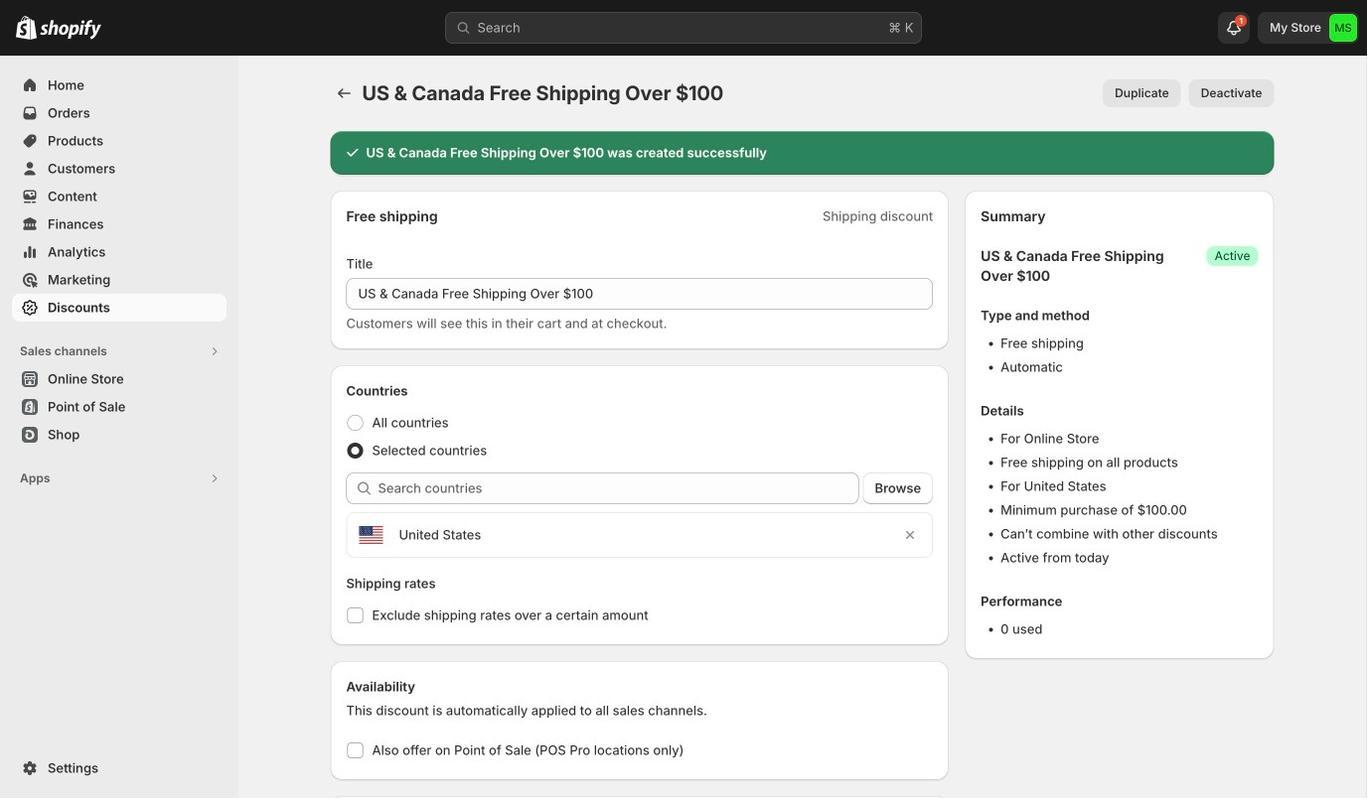 Task type: locate. For each thing, give the bounding box(es) containing it.
my store image
[[1330, 14, 1357, 42]]

None text field
[[346, 278, 933, 310]]



Task type: describe. For each thing, give the bounding box(es) containing it.
Search countries text field
[[378, 473, 859, 505]]

shopify image
[[40, 20, 101, 40]]

shopify image
[[16, 16, 37, 40]]



